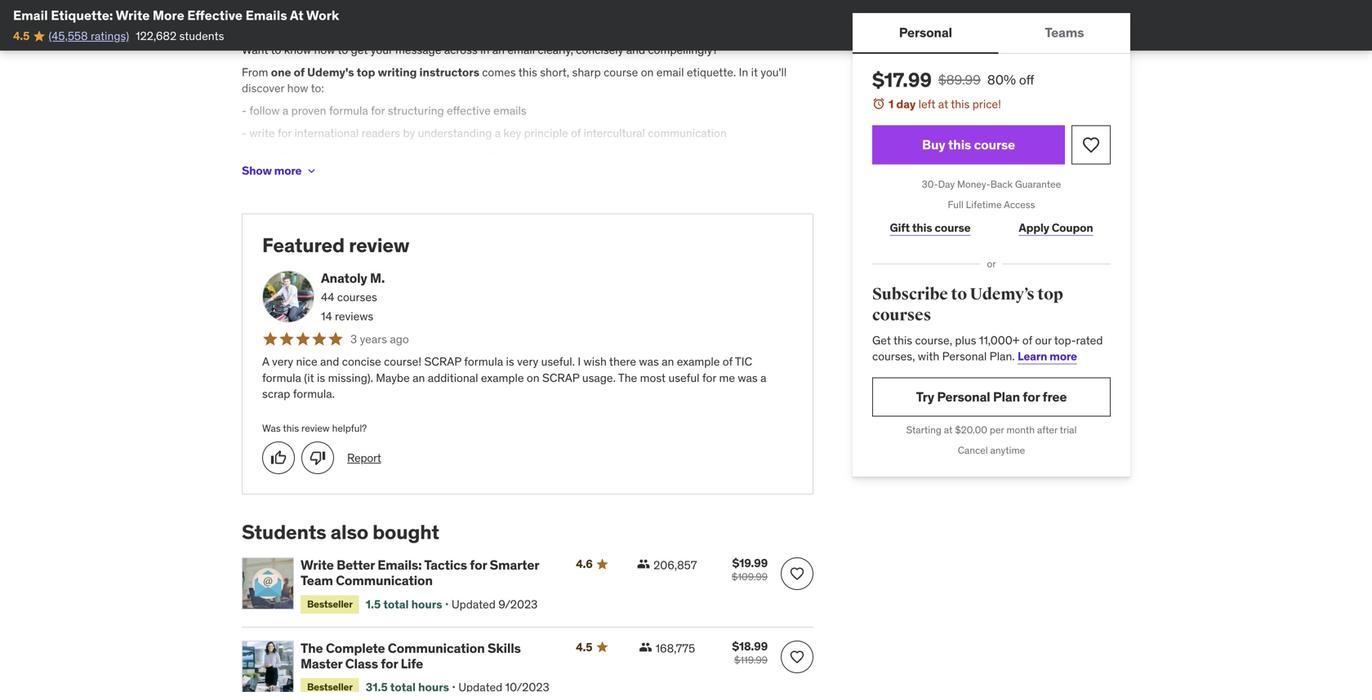 Task type: describe. For each thing, give the bounding box(es) containing it.
level
[[417, 148, 440, 163]]

course for buy this course
[[974, 136, 1016, 153]]

or
[[987, 258, 997, 271]]

1 vertical spatial is
[[317, 371, 325, 385]]

$19.99
[[733, 556, 768, 571]]

personal inside button
[[899, 24, 953, 41]]

maybe
[[376, 371, 410, 385]]

0 horizontal spatial scrap
[[424, 355, 462, 369]]

by
[[403, 126, 415, 141]]

for inside the complete communication skills master class for life
[[381, 656, 398, 673]]

day
[[897, 97, 916, 112]]

udemy's
[[307, 65, 354, 80]]

tactics
[[424, 557, 467, 574]]

course!
[[384, 355, 422, 369]]

month
[[1007, 424, 1035, 437]]

9/2023
[[499, 598, 538, 612]]

of inside get this course, plus 11,000+ of our top-rated courses, with personal plan.
[[1023, 333, 1033, 348]]

for left free
[[1023, 389, 1040, 406]]

2 vertical spatial personal
[[938, 389, 991, 406]]

wishlist image
[[1082, 135, 1101, 155]]

subscribe to udemy's top courses
[[873, 285, 1064, 326]]

an inside would you like to save time when writing emails? want to know how to get your message across in an email clearly, concisely and compellingly?
[[493, 42, 505, 57]]

courses inside subscribe to udemy's top courses
[[873, 306, 932, 326]]

me
[[719, 371, 735, 385]]

30-day money-back guarantee full lifetime access
[[922, 178, 1062, 211]]

wishlist image for the complete communication skills master class for life
[[789, 649, 806, 666]]

2 horizontal spatial formula
[[464, 355, 503, 369]]

lifetime
[[966, 198, 1002, 211]]

communication inside the complete communication skills master class for life
[[388, 640, 485, 657]]

message
[[395, 42, 442, 57]]

would
[[242, 20, 274, 34]]

top-
[[1055, 333, 1077, 348]]

international
[[295, 126, 359, 141]]

reviews
[[335, 309, 374, 324]]

a
[[262, 355, 269, 369]]

intercultural
[[584, 126, 645, 141]]

time
[[357, 20, 380, 34]]

2 vertical spatial formula
[[262, 371, 301, 385]]

m.
[[370, 270, 385, 287]]

featured
[[262, 233, 345, 258]]

more
[[153, 7, 184, 24]]

to left get
[[338, 42, 348, 57]]

learn
[[1018, 349, 1048, 364]]

teams
[[1045, 24, 1085, 41]]

personal inside get this course, plus 11,000+ of our top-rated courses, with personal plan.
[[943, 349, 987, 364]]

money-
[[958, 178, 991, 191]]

0 horizontal spatial top
[[357, 65, 375, 80]]

report
[[347, 451, 381, 466]]

122,682
[[136, 29, 177, 43]]

compellingly?
[[648, 42, 718, 57]]

$17.99
[[873, 68, 932, 92]]

more for learn more
[[1050, 349, 1078, 364]]

communication
[[648, 126, 727, 141]]

apply coupon
[[1019, 220, 1094, 235]]

full
[[948, 198, 964, 211]]

1.5
[[366, 598, 381, 612]]

most
[[640, 371, 666, 385]]

starting at $20.00 per month after trial cancel anytime
[[907, 424, 1077, 457]]

after
[[1038, 424, 1058, 437]]

tab list containing personal
[[853, 13, 1131, 54]]

2 very from the left
[[517, 355, 539, 369]]

rated
[[1077, 333, 1103, 348]]

it
[[751, 65, 758, 80]]

subscribe
[[873, 285, 948, 305]]

plan
[[994, 389, 1021, 406]]

anatoly
[[321, 270, 367, 287]]

122,682 students
[[136, 29, 224, 43]]

to inside subscribe to udemy's top courses
[[951, 285, 967, 305]]

email etiquette: write more effective emails at work
[[13, 7, 339, 24]]

for inside a very nice and concise course! scrap formula is very useful. i wish there was an example of tic formula (it is missing). maybe an additional example on scrap usage. the most useful for me was a scrap formula.
[[703, 371, 717, 385]]

0 horizontal spatial 4.5
[[13, 29, 30, 43]]

$18.99
[[732, 640, 768, 654]]

of right 'level'
[[443, 148, 453, 163]]

show
[[242, 163, 272, 178]]

etiquette:
[[51, 7, 113, 24]]

1 very from the left
[[272, 355, 293, 369]]

1 vertical spatial scrap
[[543, 371, 580, 385]]

1 vertical spatial review
[[302, 422, 330, 435]]

life
[[401, 656, 423, 673]]

communication inside write better emails: tactics for smarter team communication
[[336, 573, 433, 590]]

concisely
[[576, 42, 624, 57]]

follow
[[249, 103, 280, 118]]

14
[[321, 309, 332, 324]]

emails:
[[378, 557, 422, 574]]

0 horizontal spatial an
[[413, 371, 425, 385]]

nice
[[296, 355, 318, 369]]

$18.99 $119.99
[[732, 640, 768, 667]]

udemy's
[[970, 285, 1035, 305]]

emails
[[494, 103, 527, 118]]

i
[[578, 355, 581, 369]]

$19.99 $109.99
[[732, 556, 768, 584]]

courses inside anatoly m. 44 courses 14 reviews
[[337, 290, 377, 305]]

0 vertical spatial is
[[506, 355, 515, 369]]

of inside a very nice and concise course! scrap formula is very useful. i wish there was an example of tic formula (it is missing). maybe an additional example on scrap usage. the most useful for me was a scrap formula.
[[723, 355, 733, 369]]

etiquette.
[[687, 65, 736, 80]]

top inside subscribe to udemy's top courses
[[1038, 285, 1064, 305]]

1 - from the top
[[242, 103, 247, 118]]

to right want
[[271, 42, 281, 57]]

buy
[[923, 136, 946, 153]]

tic
[[735, 355, 753, 369]]

anatoly minaev image
[[262, 271, 315, 323]]

write better emails: tactics for smarter team communication link
[[301, 557, 557, 590]]

cancel
[[958, 444, 988, 457]]

students
[[242, 521, 326, 545]]

1 day left at this price!
[[889, 97, 1002, 112]]

get
[[873, 333, 891, 348]]

wishlist image for write better emails: tactics for smarter team communication
[[789, 566, 806, 583]]

this for get this course, plus 11,000+ of our top-rated courses, with personal plan.
[[894, 333, 913, 348]]

gift
[[890, 220, 910, 235]]

0 vertical spatial was
[[639, 355, 659, 369]]

sharp
[[572, 65, 601, 80]]

the complete communication skills master class for life
[[301, 640, 521, 673]]

of right tone
[[353, 148, 363, 163]]

better
[[337, 557, 375, 574]]

and inside a very nice and concise course! scrap formula is very useful. i wish there was an example of tic formula (it is missing). maybe an additional example on scrap usage. the most useful for me was a scrap formula.
[[320, 355, 339, 369]]

from
[[242, 65, 268, 80]]

and inside would you like to save time when writing emails? want to know how to get your message across in an email clearly, concisely and compellingly?
[[627, 42, 646, 57]]



Task type: vqa. For each thing, say whether or not it's contained in the screenshot.
To:
yes



Task type: locate. For each thing, give the bounding box(es) containing it.
an right 'in' on the left top of page
[[493, 42, 505, 57]]

1 vertical spatial -
[[242, 126, 247, 141]]

0 horizontal spatial is
[[317, 371, 325, 385]]

0 horizontal spatial write
[[116, 7, 150, 24]]

1 horizontal spatial on
[[641, 65, 654, 80]]

the inside the complete communication skills master class for life
[[301, 640, 323, 657]]

free
[[1043, 389, 1067, 406]]

wishlist image right $119.99
[[789, 649, 806, 666]]

starting
[[907, 424, 942, 437]]

on left the email
[[641, 65, 654, 80]]

communication up '1.5'
[[336, 573, 433, 590]]

- left the write
[[242, 126, 247, 141]]

personal up the $17.99
[[899, 24, 953, 41]]

2 horizontal spatial an
[[662, 355, 674, 369]]

top down get
[[357, 65, 375, 80]]

1 horizontal spatial how
[[314, 42, 335, 57]]

the down there
[[618, 371, 638, 385]]

0 vertical spatial an
[[493, 42, 505, 57]]

xsmall image left 206,857
[[637, 558, 651, 571]]

you
[[277, 20, 295, 34]]

scrap down useful.
[[543, 371, 580, 385]]

0 horizontal spatial the
[[301, 640, 323, 657]]

personal down plus
[[943, 349, 987, 364]]

1 vertical spatial the
[[301, 640, 323, 657]]

1 vertical spatial course
[[974, 136, 1016, 153]]

2 wishlist image from the top
[[789, 649, 806, 666]]

an up most
[[662, 355, 674, 369]]

xsmall image for the complete communication skills master class for life
[[639, 641, 653, 654]]

key
[[504, 126, 521, 141]]

was left a
[[738, 371, 758, 385]]

course inside button
[[974, 136, 1016, 153]]

helpful?
[[332, 422, 367, 435]]

missing).
[[328, 371, 373, 385]]

scrap
[[424, 355, 462, 369], [543, 371, 580, 385]]

of right one
[[294, 65, 305, 80]]

master
[[301, 656, 343, 673]]

0 vertical spatial -
[[242, 103, 247, 118]]

1 vertical spatial more
[[1050, 349, 1078, 364]]

0 vertical spatial review
[[349, 233, 410, 258]]

and right nice
[[320, 355, 339, 369]]

1 horizontal spatial review
[[349, 233, 410, 258]]

1
[[889, 97, 894, 112]]

how inside would you like to save time when writing emails? want to know how to get your message across in an email clearly, concisely and compellingly?
[[314, 42, 335, 57]]

course up back
[[974, 136, 1016, 153]]

how for to:
[[287, 81, 308, 96]]

very left useful.
[[517, 355, 539, 369]]

1 horizontal spatial formula
[[329, 103, 368, 118]]

1 horizontal spatial an
[[493, 42, 505, 57]]

discover
[[242, 81, 285, 96]]

from one of udemy's top writing instructors
[[242, 65, 482, 80]]

1 wishlist image from the top
[[789, 566, 806, 583]]

for right the write
[[278, 126, 292, 141]]

show more
[[242, 163, 302, 178]]

course,
[[916, 333, 953, 348]]

2 horizontal spatial course
[[974, 136, 1016, 153]]

very right 'a'
[[272, 355, 293, 369]]

0 vertical spatial top
[[357, 65, 375, 80]]

voice
[[365, 148, 392, 163]]

course for gift this course
[[935, 220, 971, 235]]

and inside '- follow a proven formula for structuring effective emails - write for international readers by understanding a key principle of intercultural communication - strike the right tone of voice and level of formality'
[[395, 148, 414, 163]]

formula up additional
[[464, 355, 503, 369]]

was up most
[[639, 355, 659, 369]]

1 vertical spatial wishlist image
[[789, 649, 806, 666]]

at left the $20.00
[[944, 424, 953, 437]]

0 vertical spatial personal
[[899, 24, 953, 41]]

1 horizontal spatial more
[[1050, 349, 1078, 364]]

- left follow
[[242, 103, 247, 118]]

3 years ago
[[351, 332, 409, 347]]

example right additional
[[481, 371, 524, 385]]

courses
[[337, 290, 377, 305], [873, 306, 932, 326]]

to right like
[[318, 20, 328, 34]]

course inside the 'comes this short, sharp course on email etiquette. in it you'll discover how to:'
[[604, 65, 638, 80]]

0 horizontal spatial formula
[[262, 371, 301, 385]]

at inside starting at $20.00 per month after trial cancel anytime
[[944, 424, 953, 437]]

4.5
[[13, 29, 30, 43], [576, 640, 593, 655]]

4.5 right skills
[[576, 640, 593, 655]]

a proven
[[283, 103, 326, 118]]

useful
[[669, 371, 700, 385]]

2 - from the top
[[242, 126, 247, 141]]

alarm image
[[873, 97, 886, 110]]

formula inside '- follow a proven formula for structuring effective emails - write for international readers by understanding a key principle of intercultural communication - strike the right tone of voice and level of formality'
[[329, 103, 368, 118]]

this up courses,
[[894, 333, 913, 348]]

on inside a very nice and concise course! scrap formula is very useful. i wish there was an example of tic formula (it is missing). maybe an additional example on scrap usage. the most useful for me was a scrap formula.
[[527, 371, 540, 385]]

1 horizontal spatial top
[[1038, 285, 1064, 305]]

additional
[[428, 371, 478, 385]]

formula
[[329, 103, 368, 118], [464, 355, 503, 369], [262, 371, 301, 385]]

apply
[[1019, 220, 1050, 235]]

2 vertical spatial course
[[935, 220, 971, 235]]

0 horizontal spatial courses
[[337, 290, 377, 305]]

example
[[677, 355, 720, 369], [481, 371, 524, 385]]

1 vertical spatial at
[[944, 424, 953, 437]]

communication down hours
[[388, 640, 485, 657]]

11,000+
[[980, 333, 1020, 348]]

wishlist image right $109.99
[[789, 566, 806, 583]]

courses,
[[873, 349, 916, 364]]

0 horizontal spatial on
[[527, 371, 540, 385]]

how for to
[[314, 42, 335, 57]]

try
[[917, 389, 935, 406]]

formula.
[[293, 387, 335, 401]]

write left better
[[301, 557, 334, 574]]

0 horizontal spatial review
[[302, 422, 330, 435]]

1 vertical spatial an
[[662, 355, 674, 369]]

this for buy this course
[[949, 136, 972, 153]]

day
[[939, 178, 955, 191]]

0 vertical spatial more
[[274, 163, 302, 178]]

was this review helpful?
[[262, 422, 367, 435]]

tab list
[[853, 13, 1131, 54]]

44
[[321, 290, 335, 305]]

for right tactics
[[470, 557, 487, 574]]

learn more link
[[1018, 349, 1078, 364]]

this right 'buy'
[[949, 136, 972, 153]]

0 vertical spatial at
[[939, 97, 949, 112]]

an down course!
[[413, 371, 425, 385]]

1 horizontal spatial write
[[301, 557, 334, 574]]

xsmall image left 168,775
[[639, 641, 653, 654]]

for
[[278, 126, 292, 141], [703, 371, 717, 385], [1023, 389, 1040, 406], [470, 557, 487, 574], [381, 656, 398, 673]]

also
[[331, 521, 369, 545]]

3 - from the top
[[242, 148, 247, 163]]

xsmall image for write better emails: tactics for smarter team communication
[[637, 558, 651, 571]]

0 horizontal spatial how
[[287, 81, 308, 96]]

writing
[[378, 65, 417, 80]]

(45,558
[[49, 29, 88, 43]]

learn more
[[1018, 349, 1078, 364]]

usage.
[[582, 371, 616, 385]]

review up mark as unhelpful icon
[[302, 422, 330, 435]]

1 horizontal spatial course
[[935, 220, 971, 235]]

1 vertical spatial write
[[301, 557, 334, 574]]

of up me
[[723, 355, 733, 369]]

1 horizontal spatial scrap
[[543, 371, 580, 385]]

0 vertical spatial communication
[[336, 573, 433, 590]]

1 horizontal spatial is
[[506, 355, 515, 369]]

this inside get this course, plus 11,000+ of our top-rated courses, with personal plan.
[[894, 333, 913, 348]]

readers
[[362, 126, 400, 141]]

0 horizontal spatial was
[[639, 355, 659, 369]]

how inside the 'comes this short, sharp course on email etiquette. in it you'll discover how to:'
[[287, 81, 308, 96]]

1 horizontal spatial 4.5
[[576, 640, 593, 655]]

this for was this review helpful?
[[283, 422, 299, 435]]

1 horizontal spatial and
[[395, 148, 414, 163]]

0 vertical spatial example
[[677, 355, 720, 369]]

1 vertical spatial and
[[395, 148, 414, 163]]

this right gift
[[913, 220, 933, 235]]

for left life
[[381, 656, 398, 673]]

0 vertical spatial the
[[618, 371, 638, 385]]

how
[[314, 42, 335, 57], [287, 81, 308, 96]]

formula up international on the top of the page
[[329, 103, 368, 118]]

top up our
[[1038, 285, 1064, 305]]

more down strike the
[[274, 163, 302, 178]]

2 horizontal spatial and
[[627, 42, 646, 57]]

to left udemy's
[[951, 285, 967, 305]]

1 vertical spatial xsmall image
[[637, 558, 651, 571]]

1 horizontal spatial courses
[[873, 306, 932, 326]]

1 vertical spatial top
[[1038, 285, 1064, 305]]

0 horizontal spatial course
[[604, 65, 638, 80]]

0 vertical spatial how
[[314, 42, 335, 57]]

years
[[360, 332, 387, 347]]

more inside button
[[274, 163, 302, 178]]

is left useful.
[[506, 355, 515, 369]]

- follow a proven formula for structuring effective emails - write for international readers by understanding a key principle of intercultural communication - strike the right tone of voice and level of formality
[[242, 103, 727, 163]]

get
[[351, 42, 368, 57]]

0 vertical spatial and
[[627, 42, 646, 57]]

1 horizontal spatial very
[[517, 355, 539, 369]]

more for show more
[[274, 163, 302, 178]]

4.6
[[576, 557, 593, 572]]

- up "show"
[[242, 148, 247, 163]]

mark as unhelpful image
[[310, 450, 326, 467]]

course down full
[[935, 220, 971, 235]]

0 horizontal spatial example
[[481, 371, 524, 385]]

to:
[[311, 81, 324, 96]]

personal up the $20.00
[[938, 389, 991, 406]]

students also bought
[[242, 521, 440, 545]]

anatoly m. 44 courses 14 reviews
[[321, 270, 385, 324]]

like
[[298, 20, 315, 34]]

and right concisely
[[627, 42, 646, 57]]

0 vertical spatial course
[[604, 65, 638, 80]]

with
[[918, 349, 940, 364]]

of left our
[[1023, 333, 1033, 348]]

effective
[[187, 7, 243, 24]]

courses down subscribe
[[873, 306, 932, 326]]

is right the "(it"
[[317, 371, 325, 385]]

this right was
[[283, 422, 299, 435]]

for structuring effective
[[371, 103, 491, 118]]

(it
[[304, 371, 314, 385]]

updated 9/2023
[[452, 598, 538, 612]]

1 vertical spatial communication
[[388, 640, 485, 657]]

xsmall image down right
[[305, 165, 318, 178]]

email
[[657, 65, 684, 80]]

very
[[272, 355, 293, 369], [517, 355, 539, 369]]

1 vertical spatial example
[[481, 371, 524, 385]]

xsmall image
[[305, 165, 318, 178], [637, 558, 651, 571], [639, 641, 653, 654]]

back
[[991, 178, 1013, 191]]

scrap up additional
[[424, 355, 462, 369]]

1 vertical spatial formula
[[464, 355, 503, 369]]

1 horizontal spatial the
[[618, 371, 638, 385]]

2 vertical spatial and
[[320, 355, 339, 369]]

2 vertical spatial xsmall image
[[639, 641, 653, 654]]

smarter
[[490, 557, 539, 574]]

for left me
[[703, 371, 717, 385]]

0 vertical spatial xsmall image
[[305, 165, 318, 178]]

wish
[[584, 355, 607, 369]]

wishlist image
[[789, 566, 806, 583], [789, 649, 806, 666]]

instructors
[[420, 65, 480, 80]]

1.5 total hours
[[366, 598, 443, 612]]

email
[[13, 7, 48, 24]]

0 vertical spatial wishlist image
[[789, 566, 806, 583]]

and
[[627, 42, 646, 57], [395, 148, 414, 163], [320, 355, 339, 369]]

right
[[300, 148, 324, 163]]

more
[[274, 163, 302, 178], [1050, 349, 1078, 364]]

course down concisely
[[604, 65, 638, 80]]

an
[[493, 42, 505, 57], [662, 355, 674, 369], [413, 371, 425, 385]]

write better emails: tactics for smarter team communication
[[301, 557, 539, 590]]

at
[[939, 97, 949, 112], [944, 424, 953, 437]]

0 vertical spatial write
[[116, 7, 150, 24]]

this down $89.99
[[951, 97, 970, 112]]

0 vertical spatial courses
[[337, 290, 377, 305]]

for inside write better emails: tactics for smarter team communication
[[470, 557, 487, 574]]

course
[[604, 65, 638, 80], [974, 136, 1016, 153], [935, 220, 971, 235]]

personal
[[899, 24, 953, 41], [943, 349, 987, 364], [938, 389, 991, 406]]

0 vertical spatial formula
[[329, 103, 368, 118]]

a very nice and concise course! scrap formula is very useful. i wish there was an example of tic formula (it is missing). maybe an additional example on scrap usage. the most useful for me was a scrap formula.
[[262, 355, 767, 401]]

4.5 down email
[[13, 29, 30, 43]]

review up m.
[[349, 233, 410, 258]]

more down top-
[[1050, 349, 1078, 364]]

try personal plan for free link
[[873, 378, 1111, 417]]

example up useful
[[677, 355, 720, 369]]

on left the usage. in the bottom left of the page
[[527, 371, 540, 385]]

1 vertical spatial on
[[527, 371, 540, 385]]

2 vertical spatial -
[[242, 148, 247, 163]]

1 horizontal spatial example
[[677, 355, 720, 369]]

formula up scrap
[[262, 371, 301, 385]]

for inside '- follow a proven formula for structuring effective emails - write for international readers by understanding a key principle of intercultural communication - strike the right tone of voice and level of formality'
[[278, 126, 292, 141]]

2 vertical spatial an
[[413, 371, 425, 385]]

the inside a very nice and concise course! scrap formula is very useful. i wish there was an example of tic formula (it is missing). maybe an additional example on scrap usage. the most useful for me was a scrap formula.
[[618, 371, 638, 385]]

0 horizontal spatial more
[[274, 163, 302, 178]]

gift this course
[[890, 220, 971, 235]]

report button
[[347, 451, 381, 467]]

1 vertical spatial personal
[[943, 349, 987, 364]]

emails
[[246, 7, 287, 24]]

this inside button
[[949, 136, 972, 153]]

there
[[610, 355, 637, 369]]

students
[[179, 29, 224, 43]]

mark as helpful image
[[270, 450, 287, 467]]

0 vertical spatial 4.5
[[13, 29, 30, 43]]

this for gift this course
[[913, 220, 933, 235]]

at right left
[[939, 97, 949, 112]]

the left complete on the bottom of the page
[[301, 640, 323, 657]]

xsmall image inside show more button
[[305, 165, 318, 178]]

write inside write better emails: tactics for smarter team communication
[[301, 557, 334, 574]]

how up "udemy's"
[[314, 42, 335, 57]]

and down by
[[395, 148, 414, 163]]

1 horizontal spatial was
[[738, 371, 758, 385]]

tone
[[327, 148, 350, 163]]

1 vertical spatial was
[[738, 371, 758, 385]]

write up ratings)
[[116, 7, 150, 24]]

1 vertical spatial 4.5
[[576, 640, 593, 655]]

of right principle
[[571, 126, 581, 141]]

a
[[761, 371, 767, 385]]

-
[[242, 103, 247, 118], [242, 126, 247, 141], [242, 148, 247, 163]]

on inside the 'comes this short, sharp course on email etiquette. in it you'll discover how to:'
[[641, 65, 654, 80]]

0 vertical spatial on
[[641, 65, 654, 80]]

0 horizontal spatial very
[[272, 355, 293, 369]]

courses up reviews
[[337, 290, 377, 305]]

1 vertical spatial courses
[[873, 306, 932, 326]]

apply coupon button
[[1002, 212, 1111, 244]]

strike the
[[249, 148, 298, 163]]

when writing
[[383, 20, 448, 34]]

1 vertical spatial how
[[287, 81, 308, 96]]

0 vertical spatial scrap
[[424, 355, 462, 369]]

0 horizontal spatial and
[[320, 355, 339, 369]]

how left to:
[[287, 81, 308, 96]]



